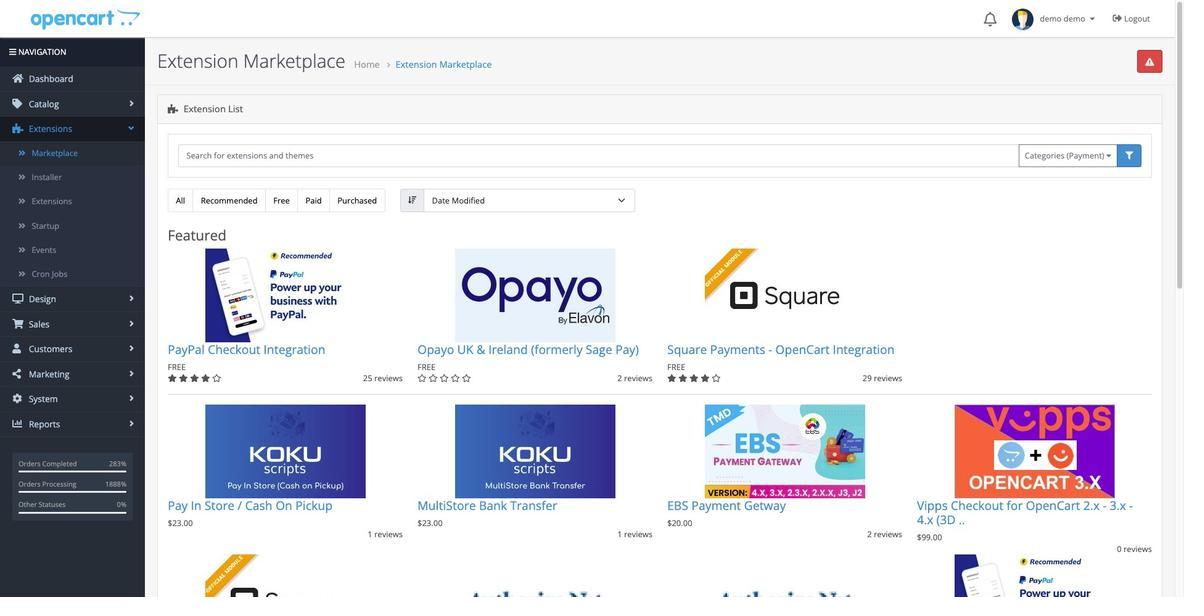 Task type: vqa. For each thing, say whether or not it's contained in the screenshot.
Filter ICON
yes



Task type: locate. For each thing, give the bounding box(es) containing it.
1 horizontal spatial integration
[[833, 341, 895, 358]]

in
[[191, 497, 202, 514]]

caret down image left filter icon at the right top of page
[[1107, 152, 1112, 160]]

0 horizontal spatial integration
[[264, 341, 325, 358]]

home
[[354, 58, 380, 70]]

0 horizontal spatial demo
[[1040, 13, 1062, 24]]

free down "opayo"
[[418, 362, 436, 373]]

0 horizontal spatial caret down image
[[1088, 15, 1098, 23]]

opayo uk & ireland (formerly sage pay) link
[[418, 341, 639, 358]]

29 reviews
[[863, 373, 902, 384]]

- right 3.x
[[1130, 497, 1133, 514]]

extension marketplace
[[157, 48, 346, 73], [396, 58, 492, 70]]

2 orders from the top
[[19, 479, 41, 489]]

2 integration from the left
[[833, 341, 895, 358]]

1 horizontal spatial square payments - opencart integration image
[[705, 249, 865, 342]]

installer link
[[0, 165, 145, 190]]

square payments - opencart integration free
[[667, 341, 895, 373]]

demo demo
[[1034, 13, 1088, 24]]

2 inside ebs payment getway $20.00 2 reviews
[[867, 529, 872, 540]]

1 star image from the left
[[168, 375, 177, 383]]

1 horizontal spatial checkout
[[951, 497, 1004, 514]]

opencart inside square payments - opencart integration free
[[776, 341, 830, 358]]

caret down image inside demo demo link
[[1088, 15, 1098, 23]]

1 horizontal spatial caret down image
[[1107, 152, 1112, 160]]

customers
[[27, 343, 72, 355]]

startup
[[32, 220, 59, 231]]

2.x
[[1084, 497, 1100, 514]]

0 horizontal spatial $23.00
[[168, 518, 193, 529]]

1 vertical spatial 2
[[867, 529, 872, 540]]

$23.00 down multistore
[[418, 518, 443, 529]]

star image down paypal checkout integration free
[[212, 375, 221, 383]]

checkout inside 'vipps checkout for opencart 2.x - 3.x - 4.x (3d .. $99.00'
[[951, 497, 1004, 514]]

2 horizontal spatial free
[[667, 362, 685, 373]]

2 star image from the left
[[179, 375, 188, 383]]

1 horizontal spatial free
[[418, 362, 436, 373]]

7 star image from the left
[[451, 375, 460, 383]]

star image for paypal
[[212, 375, 221, 383]]

1 vertical spatial square payments - opencart integration image
[[205, 554, 365, 597]]

for
[[1007, 497, 1023, 514]]

all
[[176, 195, 185, 206]]

cash
[[245, 497, 273, 514]]

star image down uk
[[462, 375, 471, 383]]

1 horizontal spatial extension marketplace
[[396, 58, 492, 70]]

orders up orders processing
[[19, 459, 41, 468]]

2
[[618, 373, 622, 384], [867, 529, 872, 540]]

marketing
[[27, 368, 70, 380]]

6 star image from the left
[[440, 375, 449, 383]]

4 star image from the left
[[667, 375, 676, 383]]

3 free from the left
[[667, 362, 685, 373]]

0 vertical spatial extensions
[[27, 123, 72, 135]]

0 horizontal spatial free
[[168, 362, 186, 373]]

- right payments
[[769, 341, 772, 358]]

installer
[[32, 172, 62, 183]]

caret down image
[[1088, 15, 1098, 23], [1107, 152, 1112, 160]]

marketplace link
[[0, 141, 145, 165]]

3 star image from the left
[[462, 375, 471, 383]]

filter image
[[1126, 152, 1134, 160]]

user image
[[12, 344, 23, 354]]

free down square
[[667, 362, 685, 373]]

paypal checkout integration image
[[205, 249, 365, 342], [955, 554, 1115, 597]]

reviews inside ebs payment getway $20.00 2 reviews
[[874, 529, 902, 540]]

$23.00 down pay
[[168, 518, 193, 529]]

tag image
[[12, 99, 23, 108]]

integration
[[264, 341, 325, 358], [833, 341, 895, 358]]

caret down image left the sign out alt icon
[[1088, 15, 1098, 23]]

vipps
[[917, 497, 948, 514]]

extensions down catalog
[[27, 123, 72, 135]]

checkout inside paypal checkout integration free
[[208, 341, 260, 358]]

$23.00 inside "pay in store / cash on pickup $23.00 1 reviews"
[[168, 518, 193, 529]]

star image down payments
[[712, 375, 721, 383]]

2 horizontal spatial marketplace
[[439, 58, 492, 70]]

$23.00 inside multistore bank transfer $23.00 1 reviews
[[418, 518, 443, 529]]

1 horizontal spatial $23.00
[[418, 518, 443, 529]]

3 star image from the left
[[190, 375, 199, 383]]

1 star image from the left
[[212, 375, 221, 383]]

system
[[27, 393, 58, 405]]

orders
[[19, 459, 41, 468], [19, 479, 41, 489]]

0 horizontal spatial 1
[[368, 529, 372, 540]]

1 horizontal spatial demo
[[1064, 13, 1086, 24]]

reports link
[[0, 412, 145, 437]]

free inside paypal checkout integration free
[[168, 362, 186, 373]]

0 horizontal spatial 2
[[618, 373, 622, 384]]

2 1 from the left
[[618, 529, 622, 540]]

opencart for 2.x
[[1026, 497, 1080, 514]]

1 vertical spatial opencart
[[1026, 497, 1080, 514]]

2 free from the left
[[418, 362, 436, 373]]

1 vertical spatial checkout
[[951, 497, 1004, 514]]

-
[[769, 341, 772, 358], [1103, 497, 1107, 514], [1130, 497, 1133, 514]]

square payments - opencart integration image
[[705, 249, 865, 342], [205, 554, 365, 597]]

4 star image from the left
[[201, 375, 210, 383]]

integration inside square payments - opencart integration free
[[833, 341, 895, 358]]

1 vertical spatial extensions link
[[0, 190, 145, 214]]

(payment)
[[1067, 150, 1105, 161]]

2 down pay)
[[618, 373, 622, 384]]

0 horizontal spatial marketplace
[[32, 147, 78, 159]]

1 orders from the top
[[19, 459, 41, 468]]

checkout left for
[[951, 497, 1004, 514]]

0 vertical spatial extensions link
[[0, 117, 145, 141]]

1 inside "pay in store / cash on pickup $23.00 1 reviews"
[[368, 529, 372, 540]]

multistore
[[418, 497, 476, 514]]

0 vertical spatial checkout
[[208, 341, 260, 358]]

desktop image
[[12, 294, 23, 304]]

1 $23.00 from the left
[[168, 518, 193, 529]]

2 left $99.00
[[867, 529, 872, 540]]

paypal
[[168, 341, 205, 358]]

1 horizontal spatial 2
[[867, 529, 872, 540]]

1 1 from the left
[[368, 529, 372, 540]]

payments
[[710, 341, 765, 358]]

star image for square
[[712, 375, 721, 383]]

completed
[[42, 459, 77, 468]]

0 vertical spatial opencart
[[776, 341, 830, 358]]

marketplace inside "marketplace" link
[[32, 147, 78, 159]]

sage
[[586, 341, 612, 358]]

free down paypal
[[168, 362, 186, 373]]

vipps checkout for opencart 2.x - 3.x - 4.x (3d .. image
[[955, 404, 1115, 498]]

cog image
[[12, 394, 23, 404]]

checkout right paypal
[[208, 341, 260, 358]]

extensions down installer
[[32, 196, 72, 207]]

reviews
[[374, 373, 403, 384], [624, 373, 653, 384], [874, 373, 902, 384], [374, 529, 403, 540], [624, 529, 653, 540], [874, 529, 902, 540], [1124, 543, 1152, 554]]

extensions
[[27, 123, 72, 135], [32, 196, 72, 207]]

home image
[[12, 74, 23, 83]]

- right 2.x
[[1103, 497, 1107, 514]]

on
[[276, 497, 292, 514]]

star image
[[168, 375, 177, 383], [179, 375, 188, 383], [190, 375, 199, 383], [201, 375, 210, 383], [418, 375, 427, 383], [440, 375, 449, 383], [451, 375, 460, 383], [679, 375, 688, 383], [690, 375, 699, 383], [701, 375, 710, 383]]

store
[[205, 497, 235, 514]]

1 vertical spatial caret down image
[[1107, 152, 1112, 160]]

caret down image for categories (payment)
[[1107, 152, 1112, 160]]

signature hash does not match! image
[[1146, 58, 1155, 66]]

1
[[368, 529, 372, 540], [618, 529, 622, 540]]

$23.00
[[168, 518, 193, 529], [418, 518, 443, 529]]

sort amount down image
[[408, 196, 416, 204]]

caret down image inside categories (payment) button
[[1107, 152, 1112, 160]]

pay
[[168, 497, 188, 514]]

getway
[[744, 497, 786, 514]]

opencart inside 'vipps checkout for opencart 2.x - 3.x - 4.x (3d .. $99.00'
[[1026, 497, 1080, 514]]

opencart
[[776, 341, 830, 358], [1026, 497, 1080, 514]]

free
[[168, 362, 186, 373], [418, 362, 436, 373], [667, 362, 685, 373]]

opencart for integration
[[776, 341, 830, 358]]

283%
[[109, 459, 126, 468]]

puzzle piece image
[[12, 124, 23, 133]]

demo right demo demo icon
[[1040, 13, 1062, 24]]

- inside square payments - opencart integration free
[[769, 341, 772, 358]]

0 horizontal spatial paypal checkout integration image
[[205, 249, 365, 342]]

1 free from the left
[[168, 362, 186, 373]]

0 horizontal spatial square payments - opencart integration image
[[205, 554, 365, 597]]

extensions link down installer
[[0, 190, 145, 214]]

5 star image from the left
[[418, 375, 427, 383]]

1 vertical spatial extensions
[[32, 196, 72, 207]]

1 vertical spatial orders
[[19, 479, 41, 489]]

$99.00
[[917, 532, 942, 543]]

authorize.net (sim) opencart 4 image
[[455, 554, 615, 597]]

pickup
[[296, 497, 333, 514]]

1 horizontal spatial opencart
[[1026, 497, 1080, 514]]

0 horizontal spatial checkout
[[208, 341, 260, 358]]

0 horizontal spatial opencart
[[776, 341, 830, 358]]

2 $23.00 from the left
[[418, 518, 443, 529]]

extensions link down catalog link
[[0, 117, 145, 141]]

0 vertical spatial caret down image
[[1088, 15, 1098, 23]]

transfer
[[510, 497, 557, 514]]

1 horizontal spatial 1
[[618, 529, 622, 540]]

demo left the sign out alt icon
[[1064, 13, 1086, 24]]

star image
[[212, 375, 221, 383], [429, 375, 438, 383], [462, 375, 471, 383], [667, 375, 676, 383], [712, 375, 721, 383]]

design link
[[0, 287, 145, 311]]

1 integration from the left
[[264, 341, 325, 358]]

star image down square
[[667, 375, 676, 383]]

extension
[[157, 48, 239, 73], [396, 58, 437, 70], [184, 103, 226, 115]]

0 horizontal spatial -
[[769, 341, 772, 358]]

marketplace
[[243, 48, 346, 73], [439, 58, 492, 70], [32, 147, 78, 159]]

0 vertical spatial 2
[[618, 373, 622, 384]]

ireland
[[489, 341, 528, 358]]

share alt image
[[12, 369, 23, 379]]

2 extensions link from the top
[[0, 190, 145, 214]]

0 vertical spatial orders
[[19, 459, 41, 468]]

extension right home
[[396, 58, 437, 70]]

demo
[[1040, 13, 1062, 24], [1064, 13, 1086, 24]]

(formerly
[[531, 341, 583, 358]]

free inside square payments - opencart integration free
[[667, 362, 685, 373]]

marketing link
[[0, 362, 145, 386]]

orders up other
[[19, 479, 41, 489]]

free
[[273, 195, 290, 206]]

vipps checkout for opencart 2.x - 3.x - 4.x (3d .. $99.00
[[917, 497, 1133, 543]]

1 horizontal spatial paypal checkout integration image
[[955, 554, 1115, 597]]

multistore bank transfer image
[[455, 404, 615, 498]]

star image down "opayo"
[[429, 375, 438, 383]]

5 star image from the left
[[712, 375, 721, 383]]



Task type: describe. For each thing, give the bounding box(es) containing it.
catalog
[[27, 98, 59, 110]]

demo demo link
[[1006, 0, 1104, 37]]

1 horizontal spatial -
[[1103, 497, 1107, 514]]

25 reviews
[[363, 373, 403, 384]]

&
[[477, 341, 485, 358]]

reviews inside "pay in store / cash on pickup $23.00 1 reviews"
[[374, 529, 403, 540]]

$20.00
[[667, 518, 692, 529]]

free link
[[265, 189, 298, 212]]

puzzle piece image
[[168, 104, 178, 114]]

orders for orders processing
[[19, 479, 41, 489]]

ebs payment getway link
[[667, 497, 786, 514]]

purchased
[[338, 195, 377, 206]]

2 star image from the left
[[429, 375, 438, 383]]

extension marketplace link
[[396, 58, 492, 70]]

extension left list
[[184, 103, 226, 115]]

2 reviews
[[618, 373, 653, 384]]

pay in store / cash on pickup link
[[168, 497, 333, 514]]

star image for opayo
[[462, 375, 471, 383]]

dashboard
[[27, 73, 73, 85]]

categories (payment) button
[[1019, 144, 1118, 167]]

8 star image from the left
[[679, 375, 688, 383]]

ebs payment getway $20.00 2 reviews
[[667, 497, 902, 540]]

jobs
[[52, 268, 68, 279]]

3.x
[[1110, 497, 1126, 514]]

opayo uk & ireland (formerly sage pay) free
[[418, 341, 639, 373]]

purchased link
[[329, 189, 385, 212]]

processing
[[42, 479, 76, 489]]

0%
[[117, 500, 126, 509]]

recommended link
[[193, 189, 266, 212]]

featured
[[168, 226, 227, 245]]

logout link
[[1104, 0, 1163, 37]]

events
[[32, 244, 56, 255]]

free inside "opayo uk & ireland (formerly sage pay) free"
[[418, 362, 436, 373]]

navigation
[[16, 46, 66, 57]]

other statuses
[[19, 500, 65, 509]]

uk
[[457, 341, 474, 358]]

2 demo from the left
[[1064, 13, 1086, 24]]

..
[[959, 511, 965, 528]]

0 vertical spatial square payments - opencart integration image
[[705, 249, 865, 342]]

ebs payment getway image
[[705, 404, 865, 498]]

/
[[238, 497, 242, 514]]

list
[[228, 103, 243, 115]]

pay)
[[616, 341, 639, 358]]

orders for orders completed
[[19, 459, 41, 468]]

sales link
[[0, 312, 145, 336]]

bank
[[479, 497, 507, 514]]

1888%
[[105, 479, 126, 489]]

1 horizontal spatial marketplace
[[243, 48, 346, 73]]

2 horizontal spatial -
[[1130, 497, 1133, 514]]

chart bar image
[[12, 419, 23, 429]]

categories
[[1025, 150, 1065, 161]]

4.x
[[917, 511, 934, 528]]

paypal checkout integration link
[[168, 341, 325, 358]]

caret down image for demo demo
[[1088, 15, 1098, 23]]

0 horizontal spatial extension marketplace
[[157, 48, 346, 73]]

multistore bank transfer $23.00 1 reviews
[[418, 497, 653, 540]]

1 inside multistore bank transfer $23.00 1 reviews
[[618, 529, 622, 540]]

statuses
[[39, 500, 65, 509]]

sign out alt image
[[1113, 14, 1122, 23]]

ebs
[[667, 497, 688, 514]]

customers link
[[0, 337, 145, 361]]

29
[[863, 373, 872, 384]]

Search for extensions and themes text field
[[178, 144, 1019, 167]]

square
[[667, 341, 707, 358]]

demo demo image
[[1012, 9, 1034, 30]]

home link
[[354, 58, 380, 70]]

cron jobs
[[32, 268, 68, 279]]

pay in store / cash on pickup $23.00 1 reviews
[[168, 497, 403, 540]]

(3d
[[937, 511, 956, 528]]

1 demo from the left
[[1040, 13, 1062, 24]]

cron
[[32, 268, 50, 279]]

design
[[27, 293, 56, 305]]

pay in store / cash on pickup image
[[205, 404, 365, 498]]

startup link
[[0, 214, 145, 238]]

paid
[[306, 195, 322, 206]]

sales
[[27, 318, 49, 330]]

payment
[[692, 497, 741, 514]]

checkout for paypal
[[208, 341, 260, 358]]

1 vertical spatial paypal checkout integration image
[[955, 554, 1115, 597]]

shopping cart image
[[12, 319, 23, 329]]

extension list
[[181, 103, 243, 115]]

bell image
[[984, 12, 997, 27]]

integration inside paypal checkout integration free
[[264, 341, 325, 358]]

catalog link
[[0, 92, 145, 116]]

system link
[[0, 387, 145, 411]]

opayo
[[418, 341, 454, 358]]

cron jobs link
[[0, 262, 145, 286]]

orders completed
[[19, 459, 77, 468]]

bars image
[[9, 48, 16, 56]]

paypal checkout integration free
[[168, 341, 325, 373]]

opencart image
[[29, 7, 140, 30]]

1 extensions link from the top
[[0, 117, 145, 141]]

0 vertical spatial paypal checkout integration image
[[205, 249, 365, 342]]

orders processing
[[19, 479, 76, 489]]

9 star image from the left
[[690, 375, 699, 383]]

dashboard link
[[0, 67, 145, 91]]

categories (payment)
[[1025, 150, 1107, 161]]

vipps checkout for opencart 2.x - 3.x - 4.x (3d .. link
[[917, 497, 1133, 528]]

other
[[19, 500, 37, 509]]

recommended
[[201, 195, 258, 206]]

checkout for vipps
[[951, 497, 1004, 514]]

reviews inside multistore bank transfer $23.00 1 reviews
[[624, 529, 653, 540]]

extension up extension list
[[157, 48, 239, 73]]

0
[[1117, 543, 1122, 554]]

authorize.net (aim) opencart 4 image
[[705, 554, 865, 597]]

reports
[[27, 418, 60, 430]]

opayo uk & ireland (formerly sage pay) image
[[455, 249, 615, 342]]

25
[[363, 373, 372, 384]]

10 star image from the left
[[701, 375, 710, 383]]

multistore bank transfer link
[[418, 497, 557, 514]]

logout
[[1124, 13, 1150, 24]]

paid link
[[297, 189, 330, 212]]



